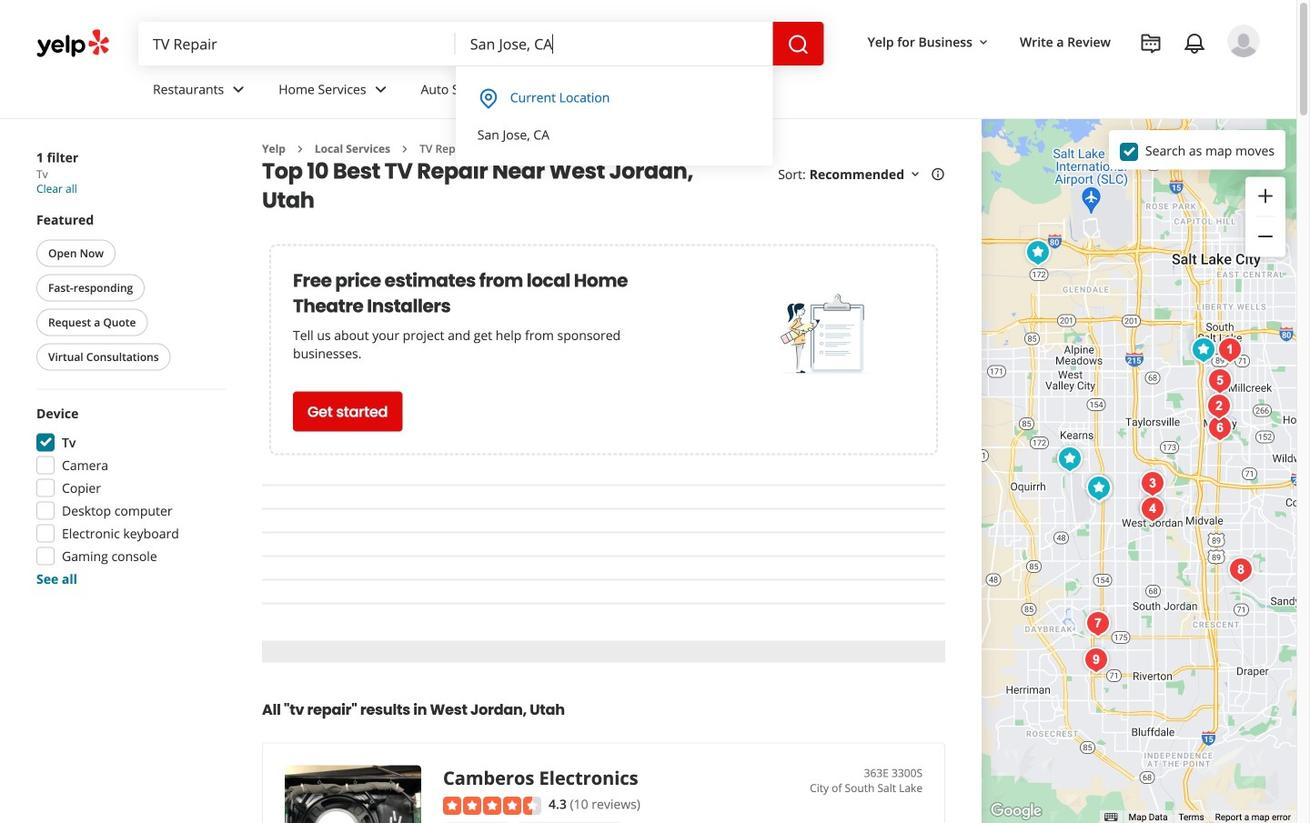 Task type: vqa. For each thing, say whether or not it's contained in the screenshot.
Interwest Electronics image at the top right of the page
yes



Task type: describe. For each thing, give the bounding box(es) containing it.
user actions element
[[854, 23, 1286, 135]]

zoom in image
[[1255, 185, 1277, 207]]

none field things to do, nail salons, plumbers
[[138, 22, 456, 66]]

camberos electronics image
[[1213, 332, 1249, 369]]

2 16 chevron right v2 image from the left
[[398, 142, 412, 156]]

2 24 chevron down v2 image from the left
[[370, 79, 392, 101]]

interwest electronics image
[[1203, 363, 1239, 400]]

a-1 radiator image
[[1020, 235, 1057, 271]]

map region
[[876, 108, 1311, 824]]

batteries plus image
[[1079, 643, 1115, 679]]

metro by t-mobile image
[[1052, 442, 1089, 478]]

les olson it image
[[1186, 332, 1223, 369]]

24 marker v2 image
[[478, 88, 500, 110]]

16 info v2 image
[[931, 167, 946, 182]]

24 chevron down v2 image
[[591, 79, 612, 101]]

ubreakifix by asurion image
[[1081, 606, 1117, 643]]

address, neighborhood, city, state or zip text field
[[456, 22, 773, 66]]

wobot mobile smartphone repair image
[[1135, 466, 1172, 502]]

t mobile image
[[1081, 471, 1118, 507]]

alpine electronics of sandy image
[[1223, 553, 1260, 589]]

1 vertical spatial 16 chevron down v2 image
[[909, 167, 923, 182]]

projects image
[[1141, 33, 1162, 55]]



Task type: locate. For each thing, give the bounding box(es) containing it.
pc laptops image
[[1203, 411, 1239, 447], [1135, 492, 1172, 528], [1135, 492, 1172, 528]]

None field
[[138, 22, 456, 66], [456, 22, 773, 66], [456, 22, 773, 66]]

24 chevron down v2 image
[[228, 79, 250, 101], [370, 79, 392, 101], [504, 79, 526, 101]]

terry t. image
[[1228, 25, 1261, 57]]

4.3 star rating image
[[443, 797, 542, 815]]

  text field
[[456, 22, 773, 66]]

16 chevron down v2 image
[[977, 35, 991, 50], [909, 167, 923, 182]]

1 horizontal spatial 24 chevron down v2 image
[[370, 79, 392, 101]]

business categories element
[[138, 66, 1261, 118]]

None search field
[[138, 22, 824, 66]]

1 16 chevron right v2 image from the left
[[293, 142, 308, 156]]

free price estimates from local home theatre installers image
[[781, 289, 872, 380]]

1 24 chevron down v2 image from the left
[[228, 79, 250, 101]]

2 horizontal spatial 24 chevron down v2 image
[[504, 79, 526, 101]]

0 horizontal spatial 24 chevron down v2 image
[[228, 79, 250, 101]]

zoom out image
[[1255, 226, 1277, 248]]

group
[[1246, 177, 1286, 257], [33, 211, 226, 375], [31, 405, 226, 589]]

1 horizontal spatial 16 chevron right v2 image
[[398, 142, 412, 156]]

1 horizontal spatial 16 chevron down v2 image
[[977, 35, 991, 50]]

16 chevron right v2 image
[[293, 142, 308, 156], [398, 142, 412, 156]]

0 vertical spatial 16 chevron down v2 image
[[977, 35, 991, 50]]

notifications image
[[1184, 33, 1206, 55]]

0 horizontal spatial 16 chevron down v2 image
[[909, 167, 923, 182]]

keyboard shortcuts image
[[1105, 814, 1118, 822]]

verizon image
[[1082, 472, 1119, 508]]

0 horizontal spatial 16 chevron right v2 image
[[293, 142, 308, 156]]

search image
[[788, 34, 810, 56]]

quality electronics service company image
[[1202, 389, 1238, 425]]

3 24 chevron down v2 image from the left
[[504, 79, 526, 101]]

things to do, nail salons, plumbers text field
[[138, 22, 456, 66]]

google image
[[987, 800, 1047, 824]]



